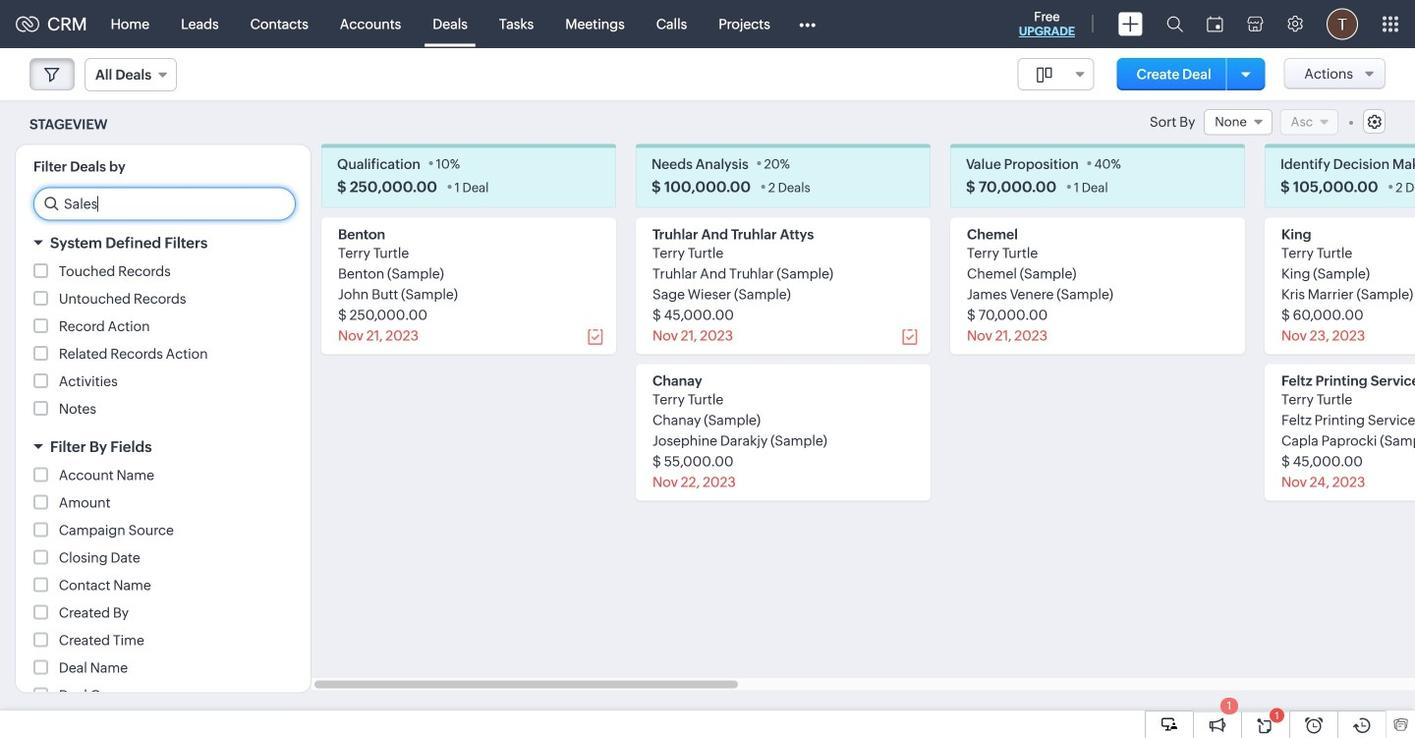 Task type: locate. For each thing, give the bounding box(es) containing it.
search element
[[1155, 0, 1195, 48]]

logo image
[[16, 16, 39, 32]]

Other Modules field
[[786, 8, 828, 40]]

None field
[[85, 58, 177, 91], [1018, 58, 1095, 90], [1204, 109, 1273, 135], [85, 58, 177, 91], [1204, 109, 1273, 135]]

none field size
[[1018, 58, 1095, 90]]

search image
[[1167, 16, 1183, 32]]

region
[[16, 260, 311, 315]]



Task type: vqa. For each thing, say whether or not it's contained in the screenshot.
"Search" text field
yes



Task type: describe. For each thing, give the bounding box(es) containing it.
profile element
[[1315, 0, 1370, 48]]

Search text field
[[34, 188, 295, 219]]

profile image
[[1327, 8, 1358, 40]]

calendar image
[[1207, 16, 1224, 32]]

create menu element
[[1107, 0, 1155, 48]]

size image
[[1037, 66, 1052, 84]]

create menu image
[[1118, 12, 1143, 36]]



